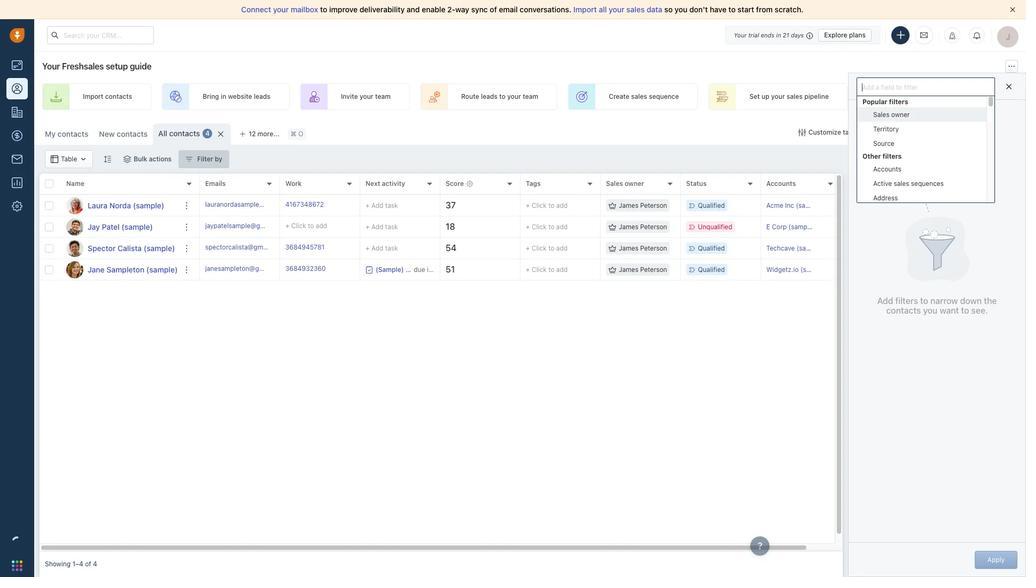 Task type: vqa. For each thing, say whether or not it's contained in the screenshot.
the left team
yes



Task type: locate. For each thing, give the bounding box(es) containing it.
the
[[984, 296, 997, 306]]

3 + add task from the top
[[366, 244, 398, 252]]

(sample) up widgetz.io (sample)
[[797, 244, 823, 252]]

your right all
[[609, 5, 625, 14]]

4 james peterson from the top
[[619, 266, 667, 274]]

leads right website
[[254, 93, 270, 101]]

bulk actions
[[134, 155, 172, 163]]

1 james peterson from the top
[[619, 201, 667, 210]]

contacts inside button
[[908, 128, 935, 136]]

your right route
[[507, 93, 521, 101]]

e corp (sample)
[[767, 223, 815, 231]]

press space to select this row. row containing jane sampleton (sample)
[[40, 259, 200, 281]]

add for 18
[[556, 223, 568, 231]]

filters
[[889, 98, 908, 106], [883, 152, 902, 160], [896, 296, 918, 306]]

2 leads from the left
[[481, 93, 498, 101]]

filters for add
[[896, 296, 918, 306]]

james peterson for 18
[[619, 223, 667, 231]]

l image
[[66, 197, 83, 214]]

owner
[[891, 110, 910, 118], [625, 180, 644, 188]]

1 vertical spatial sales owner
[[606, 180, 644, 188]]

1 horizontal spatial you
[[923, 306, 938, 315]]

1 vertical spatial your
[[42, 61, 60, 71]]

import contacts link
[[42, 83, 151, 110]]

corp
[[772, 223, 787, 231]]

active sales sequences option
[[857, 176, 987, 191]]

1 group from the top
[[857, 107, 987, 150]]

task
[[385, 201, 398, 209], [385, 223, 398, 231], [385, 244, 398, 252]]

(sample) up spector calista (sample)
[[122, 222, 153, 231]]

1 vertical spatial qualified
[[698, 244, 725, 252]]

accounts inside option
[[873, 165, 902, 173]]

0 horizontal spatial container_wx8msf4aqz5i3rn1 image
[[51, 156, 58, 163]]

up
[[762, 93, 770, 101]]

2 task from the top
[[385, 223, 398, 231]]

sales right active
[[894, 179, 909, 187]]

sales inside option
[[894, 179, 909, 187]]

1 vertical spatial + add task
[[366, 223, 398, 231]]

j image left jay
[[66, 218, 83, 235]]

+ click to add for 51
[[526, 266, 568, 274]]

1 vertical spatial import
[[83, 93, 103, 101]]

trial
[[749, 31, 759, 38]]

all
[[599, 5, 607, 14]]

import contacts for "import contacts" link
[[83, 93, 132, 101]]

2 horizontal spatial import
[[885, 128, 906, 136]]

0 horizontal spatial team
[[375, 93, 391, 101]]

0 vertical spatial accounts
[[873, 165, 902, 173]]

jane sampleton (sample) link
[[88, 264, 178, 275]]

1 horizontal spatial 4
[[205, 130, 210, 138]]

4167348672 link
[[285, 200, 324, 211]]

1 vertical spatial task
[[385, 223, 398, 231]]

sales inside option
[[873, 110, 890, 118]]

contacts inside add filters to narrow down the contacts you want to see.
[[886, 306, 921, 315]]

import contacts down the setup
[[83, 93, 132, 101]]

1 vertical spatial sales
[[606, 180, 623, 188]]

your inside invite your team link
[[360, 93, 373, 101]]

name row
[[40, 174, 200, 195]]

press space to select this row. row containing 37
[[200, 195, 863, 216]]

3 peterson from the top
[[640, 244, 667, 252]]

1 horizontal spatial team
[[523, 93, 538, 101]]

3 task from the top
[[385, 244, 398, 252]]

contacts right my
[[58, 129, 88, 138]]

group for other filters
[[857, 162, 987, 577]]

lauranordasample@gmail.com
[[205, 200, 296, 208]]

1 vertical spatial you
[[923, 306, 938, 315]]

group
[[857, 107, 987, 150], [857, 162, 987, 577]]

1 vertical spatial in
[[221, 93, 226, 101]]

plans
[[849, 31, 866, 39]]

peterson
[[640, 201, 667, 210], [640, 223, 667, 231], [640, 244, 667, 252], [640, 266, 667, 274]]

next activity
[[366, 180, 405, 188]]

container_wx8msf4aqz5i3rn1 image inside 'filter by' button
[[186, 156, 193, 163]]

e corp (sample) link
[[767, 223, 815, 231]]

calista
[[118, 243, 142, 253]]

acme
[[767, 201, 783, 209]]

data
[[647, 5, 662, 14]]

all contacts link
[[158, 128, 200, 139]]

sampleton
[[107, 265, 144, 274]]

contacts
[[105, 93, 132, 101], [908, 128, 935, 136], [169, 129, 200, 138], [58, 129, 88, 138], [117, 129, 148, 138], [886, 306, 921, 315]]

container_wx8msf4aqz5i3rn1 image inside table dropdown button
[[80, 156, 87, 163]]

1 + click to add from the top
[[526, 201, 568, 209]]

press space to select this row. row containing jay patel (sample)
[[40, 216, 200, 238]]

filters down add a field to filter
[[889, 98, 908, 106]]

3 james peterson from the top
[[619, 244, 667, 252]]

group containing accounts
[[857, 162, 987, 577]]

0 horizontal spatial owner
[[625, 180, 644, 188]]

1 james from the top
[[619, 201, 639, 210]]

0 horizontal spatial 4
[[93, 560, 97, 568]]

of right 1–4
[[85, 560, 91, 568]]

3 + click to add from the top
[[526, 244, 568, 252]]

filter
[[905, 82, 919, 90]]

jay patel (sample)
[[88, 222, 153, 231]]

0 vertical spatial task
[[385, 201, 398, 209]]

qualified for 37
[[698, 201, 725, 210]]

1 horizontal spatial owner
[[891, 110, 910, 118]]

(sample) right corp
[[789, 223, 815, 231]]

widgetz.io (sample) link
[[767, 266, 827, 274]]

in
[[776, 31, 781, 38], [221, 93, 226, 101]]

row group containing 37
[[200, 195, 863, 281]]

sync
[[471, 5, 488, 14]]

improve
[[329, 5, 358, 14]]

accounts up "acme"
[[767, 180, 796, 188]]

(sample) right sampleton
[[146, 265, 178, 274]]

contacts right 'new'
[[117, 129, 148, 138]]

1 team from the left
[[375, 93, 391, 101]]

1 vertical spatial accounts
[[767, 180, 796, 188]]

2 vertical spatial filters
[[896, 296, 918, 306]]

add inside dropdown button
[[863, 82, 875, 90]]

invite
[[341, 93, 358, 101]]

1 horizontal spatial sales
[[873, 110, 890, 118]]

you
[[675, 5, 688, 14], [923, 306, 938, 315]]

+ click to add for 18
[[526, 223, 568, 231]]

you left want
[[923, 306, 938, 315]]

2 team from the left
[[523, 93, 538, 101]]

row group containing laura norda (sample)
[[40, 195, 200, 281]]

1 horizontal spatial import contacts
[[885, 128, 935, 136]]

want
[[940, 306, 959, 315]]

pipeline
[[805, 93, 829, 101]]

1 + add task from the top
[[366, 201, 398, 209]]

your left mailbox
[[273, 5, 289, 14]]

filters for other
[[883, 152, 902, 160]]

(sample)
[[133, 201, 164, 210], [796, 201, 823, 209], [122, 222, 153, 231], [789, 223, 815, 231], [144, 243, 175, 253], [797, 244, 823, 252], [146, 265, 178, 274], [801, 266, 827, 274]]

task for 37
[[385, 201, 398, 209]]

1 vertical spatial j image
[[66, 261, 83, 278]]

0 horizontal spatial import
[[83, 93, 103, 101]]

bring in website leads
[[203, 93, 270, 101]]

4 right 1–4
[[93, 560, 97, 568]]

1 horizontal spatial import
[[574, 5, 597, 14]]

contacts down sales owner option
[[908, 128, 935, 136]]

1 horizontal spatial accounts
[[873, 165, 902, 173]]

0 horizontal spatial sales owner
[[606, 180, 644, 188]]

0 vertical spatial owner
[[891, 110, 910, 118]]

see.
[[972, 306, 988, 315]]

1 task from the top
[[385, 201, 398, 209]]

(sample) down techcave (sample)
[[801, 266, 827, 274]]

your inside route leads to your team link
[[507, 93, 521, 101]]

spectorcalista@gmail.com link
[[205, 243, 285, 254]]

sales right create
[[631, 93, 647, 101]]

0 horizontal spatial you
[[675, 5, 688, 14]]

(sample) down "name" column header
[[133, 201, 164, 210]]

start
[[738, 5, 754, 14]]

peterson for 37
[[640, 201, 667, 210]]

peterson for 51
[[640, 266, 667, 274]]

add for 51
[[556, 266, 568, 274]]

2 + add task from the top
[[366, 223, 398, 231]]

(sample) for jay patel (sample)
[[122, 222, 153, 231]]

2 vertical spatial qualified
[[698, 266, 725, 274]]

import inside button
[[885, 128, 906, 136]]

2 peterson from the top
[[640, 223, 667, 231]]

connect
[[241, 5, 271, 14]]

1 option from the top
[[857, 96, 987, 150]]

explore plans
[[824, 31, 866, 39]]

4 inside all contacts 4
[[205, 130, 210, 138]]

jay patel (sample) link
[[88, 222, 153, 232]]

leads right route
[[481, 93, 498, 101]]

0 horizontal spatial import contacts
[[83, 93, 132, 101]]

to inside add a field to filter dropdown button
[[897, 82, 903, 90]]

by
[[215, 155, 222, 163]]

2 option from the top
[[857, 150, 987, 577]]

4 peterson from the top
[[640, 266, 667, 274]]

container_wx8msf4aqz5i3rn1 image
[[51, 156, 58, 163], [186, 156, 193, 163], [609, 202, 616, 209]]

1 vertical spatial import contacts
[[885, 128, 935, 136]]

j image
[[66, 218, 83, 235], [66, 261, 83, 278]]

click for 18
[[532, 223, 547, 231]]

2 + click to add from the top
[[526, 223, 568, 231]]

import contacts down sales owner option
[[885, 128, 935, 136]]

0 horizontal spatial accounts
[[767, 180, 796, 188]]

import up source
[[885, 128, 906, 136]]

1 horizontal spatial leads
[[481, 93, 498, 101]]

filters inside add filters to narrow down the contacts you want to see.
[[896, 296, 918, 306]]

add a field to filter
[[863, 82, 919, 90]]

2 group from the top
[[857, 162, 987, 577]]

1 horizontal spatial of
[[490, 5, 497, 14]]

tags
[[526, 180, 541, 188]]

list box
[[857, 95, 995, 577]]

what's new image
[[949, 32, 956, 40]]

your left "trial"
[[734, 31, 747, 38]]

active sales sequences
[[873, 179, 944, 187]]

+ add task for 37
[[366, 201, 398, 209]]

option containing popular filters
[[857, 96, 987, 150]]

group for popular filters
[[857, 107, 987, 150]]

0 horizontal spatial sales
[[606, 180, 623, 188]]

1 j image from the top
[[66, 218, 83, 235]]

0 vertical spatial filters
[[889, 98, 908, 106]]

0 vertical spatial in
[[776, 31, 781, 38]]

0 vertical spatial your
[[734, 31, 747, 38]]

0 vertical spatial sales
[[873, 110, 890, 118]]

accounts down other filters
[[873, 165, 902, 173]]

import contacts inside button
[[885, 128, 935, 136]]

bulk
[[134, 155, 147, 163]]

customize table
[[809, 128, 859, 136]]

3 qualified from the top
[[698, 266, 725, 274]]

j image left the jane
[[66, 261, 83, 278]]

0 vertical spatial of
[[490, 5, 497, 14]]

+
[[366, 201, 370, 209], [526, 201, 530, 209], [285, 222, 289, 230], [366, 223, 370, 231], [526, 223, 530, 231], [366, 244, 370, 252], [526, 244, 530, 252], [526, 266, 530, 274]]

inc
[[785, 201, 794, 209]]

1 horizontal spatial sales owner
[[873, 110, 910, 118]]

2 vertical spatial import
[[885, 128, 906, 136]]

james peterson
[[619, 201, 667, 210], [619, 223, 667, 231], [619, 244, 667, 252], [619, 266, 667, 274]]

add contact button
[[964, 123, 1021, 142]]

1 peterson from the top
[[640, 201, 667, 210]]

bring
[[203, 93, 219, 101]]

0 vertical spatial import
[[574, 5, 597, 14]]

status
[[686, 180, 707, 188]]

grid
[[40, 174, 863, 552]]

container_wx8msf4aqz5i3rn1 image
[[798, 129, 806, 136], [80, 156, 87, 163], [124, 156, 131, 163], [609, 223, 616, 231], [609, 245, 616, 252], [366, 266, 373, 273], [609, 266, 616, 273]]

invite your team link
[[300, 83, 410, 110]]

sales
[[627, 5, 645, 14], [631, 93, 647, 101], [787, 93, 803, 101], [894, 179, 909, 187]]

in right the bring
[[221, 93, 226, 101]]

press space to select this row. row containing 18
[[200, 216, 863, 238]]

add deal
[[900, 93, 927, 101]]

3 james from the top
[[619, 244, 639, 252]]

1 vertical spatial filters
[[883, 152, 902, 160]]

(sample) for acme inc (sample)
[[796, 201, 823, 209]]

0 vertical spatial import contacts
[[83, 93, 132, 101]]

0 horizontal spatial your
[[42, 61, 60, 71]]

4 up filter by in the left top of the page
[[205, 130, 210, 138]]

1 vertical spatial 4
[[93, 560, 97, 568]]

add for 54
[[556, 244, 568, 252]]

contacts left narrow
[[886, 306, 921, 315]]

(sample) for e corp (sample)
[[789, 223, 815, 231]]

your left freshsales
[[42, 61, 60, 71]]

sales owner
[[873, 110, 910, 118], [606, 180, 644, 188]]

(sample) right "inc"
[[796, 201, 823, 209]]

0 vertical spatial qualified
[[698, 201, 725, 210]]

click for 37
[[532, 201, 547, 209]]

1 horizontal spatial your
[[734, 31, 747, 38]]

explore plans link
[[818, 29, 872, 41]]

add deal link
[[859, 83, 946, 110]]

1 row group from the left
[[40, 195, 200, 281]]

days
[[791, 31, 804, 38]]

option
[[857, 96, 987, 150], [857, 150, 987, 577]]

send email image
[[920, 31, 928, 40]]

janesampleton@gmail.com 3684932360
[[205, 265, 326, 273]]

container_wx8msf4aqz5i3rn1 image inside bulk actions button
[[124, 156, 131, 163]]

group containing sales owner
[[857, 107, 987, 150]]

1 qualified from the top
[[698, 201, 725, 210]]

filter by
[[197, 155, 222, 163]]

you right so
[[675, 5, 688, 14]]

website
[[228, 93, 252, 101]]

2 j image from the top
[[66, 261, 83, 278]]

filters for popular
[[889, 98, 908, 106]]

patel
[[102, 222, 120, 231]]

route leads to your team
[[461, 93, 538, 101]]

2 vertical spatial task
[[385, 244, 398, 252]]

2 james from the top
[[619, 223, 639, 231]]

4 + click to add from the top
[[526, 266, 568, 274]]

row group
[[40, 195, 200, 281], [200, 195, 863, 281]]

close image
[[1010, 7, 1016, 12]]

add
[[556, 201, 568, 209], [316, 222, 327, 230], [556, 223, 568, 231], [556, 244, 568, 252], [556, 266, 568, 274]]

import down the your freshsales setup guide
[[83, 93, 103, 101]]

⌘
[[291, 130, 297, 138]]

of right sync
[[490, 5, 497, 14]]

leads
[[254, 93, 270, 101], [481, 93, 498, 101]]

+ add task for 18
[[366, 223, 398, 231]]

jay
[[88, 222, 100, 231]]

1 vertical spatial group
[[857, 162, 987, 577]]

2 row group from the left
[[200, 195, 863, 281]]

0 vertical spatial + add task
[[366, 201, 398, 209]]

have
[[710, 5, 727, 14]]

0 vertical spatial group
[[857, 107, 987, 150]]

contacts right all
[[169, 129, 200, 138]]

0 vertical spatial sales owner
[[873, 110, 910, 118]]

2 james peterson from the top
[[619, 223, 667, 231]]

in left 21
[[776, 31, 781, 38]]

james for 37
[[619, 201, 639, 210]]

import left all
[[574, 5, 597, 14]]

3684932360
[[285, 265, 326, 273]]

0 vertical spatial 4
[[205, 130, 210, 138]]

filters down source
[[883, 152, 902, 160]]

0 horizontal spatial leads
[[254, 93, 270, 101]]

12 more... button
[[234, 127, 285, 142]]

1 horizontal spatial container_wx8msf4aqz5i3rn1 image
[[186, 156, 193, 163]]

your right up
[[771, 93, 785, 101]]

2 horizontal spatial container_wx8msf4aqz5i3rn1 image
[[609, 202, 616, 209]]

0 vertical spatial j image
[[66, 218, 83, 235]]

2 qualified from the top
[[698, 244, 725, 252]]

2 vertical spatial + add task
[[366, 244, 398, 252]]

2-
[[447, 5, 455, 14]]

style_myh0__igzzd8unmi image
[[104, 155, 111, 163]]

next
[[366, 180, 380, 188]]

create sales sequence
[[609, 93, 679, 101]]

18
[[446, 222, 455, 231]]

(sample) right calista
[[144, 243, 175, 253]]

press space to select this row. row
[[40, 195, 200, 216], [200, 195, 863, 216], [40, 216, 200, 238], [200, 216, 863, 238], [40, 238, 200, 259], [200, 238, 863, 259], [40, 259, 200, 281], [200, 259, 863, 281]]

4 james from the top
[[619, 266, 639, 274]]

filters left narrow
[[896, 296, 918, 306]]

your right invite
[[360, 93, 373, 101]]

+ click to add
[[526, 201, 568, 209], [526, 223, 568, 231], [526, 244, 568, 252], [526, 266, 568, 274]]

0 horizontal spatial of
[[85, 560, 91, 568]]



Task type: describe. For each thing, give the bounding box(es) containing it.
territory
[[873, 125, 899, 133]]

your for your freshsales setup guide
[[42, 61, 60, 71]]

import for import contacts button
[[885, 128, 906, 136]]

peterson for 54
[[640, 244, 667, 252]]

owner inside option
[[891, 110, 910, 118]]

a
[[877, 82, 880, 90]]

email
[[499, 5, 518, 14]]

ends
[[761, 31, 775, 38]]

jane
[[88, 265, 105, 274]]

+ add task for 54
[[366, 244, 398, 252]]

accounts option
[[857, 162, 987, 176]]

spectorcalista@gmail.com 3684945781
[[205, 243, 325, 251]]

contacts down the setup
[[105, 93, 132, 101]]

score
[[446, 180, 464, 188]]

j image for jane sampleton (sample)
[[66, 261, 83, 278]]

12
[[249, 130, 256, 138]]

new contacts
[[99, 129, 148, 138]]

container_wx8msf4aqz5i3rn1 image inside customize table button
[[798, 129, 806, 136]]

janesampleton@gmail.com link
[[205, 264, 286, 275]]

activity
[[382, 180, 405, 188]]

laura
[[88, 201, 108, 210]]

name
[[66, 180, 84, 188]]

press space to select this row. row containing laura norda (sample)
[[40, 195, 200, 216]]

filter by button
[[179, 150, 229, 168]]

new
[[99, 129, 115, 138]]

task for 54
[[385, 244, 398, 252]]

1 horizontal spatial in
[[776, 31, 781, 38]]

spector calista (sample) link
[[88, 243, 175, 254]]

add inside button
[[978, 128, 990, 136]]

other filters
[[863, 152, 902, 160]]

setup
[[106, 61, 128, 71]]

name column header
[[61, 174, 200, 195]]

james for 18
[[619, 223, 639, 231]]

my contacts
[[45, 129, 88, 138]]

jaypatelsample@gmail.com
[[205, 222, 287, 230]]

press space to select this row. row containing spector calista (sample)
[[40, 238, 200, 259]]

route
[[461, 93, 479, 101]]

widgetz.io
[[767, 266, 799, 274]]

option containing other filters
[[857, 150, 987, 577]]

o
[[298, 130, 303, 138]]

deliverability
[[360, 5, 405, 14]]

0 horizontal spatial in
[[221, 93, 226, 101]]

sales owner inside sales owner option
[[873, 110, 910, 118]]

set up your sales pipeline link
[[709, 83, 848, 110]]

container_wx8msf4aqz5i3rn1 image for james peterson
[[609, 202, 616, 209]]

(sample) for spector calista (sample)
[[144, 243, 175, 253]]

active
[[873, 179, 892, 187]]

press space to select this row. row containing 51
[[200, 259, 863, 281]]

task for 18
[[385, 223, 398, 231]]

so
[[664, 5, 673, 14]]

list box containing popular filters
[[857, 95, 995, 577]]

customize
[[809, 128, 841, 136]]

(sample) for laura norda (sample)
[[133, 201, 164, 210]]

sales owner option
[[857, 107, 987, 122]]

container_wx8msf4aqz5i3rn1 image for filter by
[[186, 156, 193, 163]]

way
[[455, 5, 469, 14]]

lauranordasample@gmail.com link
[[205, 200, 296, 211]]

address
[[873, 194, 898, 202]]

peterson for 18
[[640, 223, 667, 231]]

acme inc (sample)
[[767, 201, 823, 209]]

bring in website leads link
[[162, 83, 290, 110]]

your inside set up your sales pipeline link
[[771, 93, 785, 101]]

to inside route leads to your team link
[[499, 93, 506, 101]]

Search your CRM... text field
[[47, 26, 154, 44]]

james peterson for 54
[[619, 244, 667, 252]]

techcave (sample) link
[[767, 244, 823, 252]]

widgetz.io (sample)
[[767, 266, 827, 274]]

source option
[[857, 136, 987, 150]]

grid containing 37
[[40, 174, 863, 552]]

sequence
[[649, 93, 679, 101]]

deal
[[914, 93, 927, 101]]

1 vertical spatial of
[[85, 560, 91, 568]]

import contacts for import contacts button
[[885, 128, 935, 136]]

scratch.
[[775, 5, 804, 14]]

sequences
[[911, 179, 944, 187]]

more...
[[258, 130, 279, 138]]

12 more...
[[249, 130, 279, 138]]

all contacts 4
[[158, 129, 210, 138]]

connect your mailbox link
[[241, 5, 320, 14]]

sales left data
[[627, 5, 645, 14]]

james peterson for 51
[[619, 266, 667, 274]]

54
[[446, 243, 457, 253]]

james peterson for 37
[[619, 201, 667, 210]]

add for 37
[[556, 201, 568, 209]]

table
[[61, 155, 77, 163]]

Add a field to filter search field
[[860, 80, 993, 95]]

james for 51
[[619, 266, 639, 274]]

other
[[863, 152, 881, 160]]

s image
[[66, 240, 83, 257]]

spector
[[88, 243, 116, 253]]

your for your trial ends in 21 days
[[734, 31, 747, 38]]

you inside add filters to narrow down the contacts you want to see.
[[923, 306, 938, 315]]

laura norda (sample)
[[88, 201, 164, 210]]

bulk actions button
[[117, 150, 179, 168]]

1–4
[[72, 560, 83, 568]]

your freshsales setup guide
[[42, 61, 152, 71]]

freshworks switcher image
[[12, 561, 22, 571]]

1 leads from the left
[[254, 93, 270, 101]]

add inside add filters to narrow down the contacts you want to see.
[[877, 296, 893, 306]]

3684932360 link
[[285, 264, 326, 275]]

click for 54
[[532, 244, 547, 252]]

jaypatelsample@gmail.com + click to add
[[205, 222, 327, 230]]

all
[[158, 129, 167, 138]]

1 vertical spatial owner
[[625, 180, 644, 188]]

work
[[285, 180, 302, 188]]

james for 54
[[619, 244, 639, 252]]

conversations.
[[520, 5, 572, 14]]

enable
[[422, 5, 446, 14]]

your trial ends in 21 days
[[734, 31, 804, 38]]

0 vertical spatial you
[[675, 5, 688, 14]]

press space to select this row. row containing 54
[[200, 238, 863, 259]]

21
[[783, 31, 789, 38]]

qualified for 54
[[698, 244, 725, 252]]

techcave (sample)
[[767, 244, 823, 252]]

unqualified
[[698, 223, 732, 231]]

address option
[[857, 191, 987, 205]]

click for 51
[[532, 266, 547, 274]]

spectorcalista@gmail.com
[[205, 243, 285, 251]]

mailbox
[[291, 5, 318, 14]]

import for "import contacts" link
[[83, 93, 103, 101]]

+ click to add for 37
[[526, 201, 568, 209]]

territory option
[[857, 122, 987, 136]]

popular
[[863, 98, 888, 106]]

+ click to add for 54
[[526, 244, 568, 252]]

sales left the pipeline
[[787, 93, 803, 101]]

janesampleton@gmail.com
[[205, 265, 286, 273]]

qualified for 51
[[698, 266, 725, 274]]

acme inc (sample) link
[[767, 201, 823, 209]]

my
[[45, 129, 56, 138]]

container_wx8msf4aqz5i3rn1 image inside table dropdown button
[[51, 156, 58, 163]]

set up your sales pipeline
[[750, 93, 829, 101]]

(sample) for jane sampleton (sample)
[[146, 265, 178, 274]]

j image for jay patel (sample)
[[66, 218, 83, 235]]

filter
[[197, 155, 213, 163]]

emails
[[205, 180, 226, 188]]

e
[[767, 223, 770, 231]]



